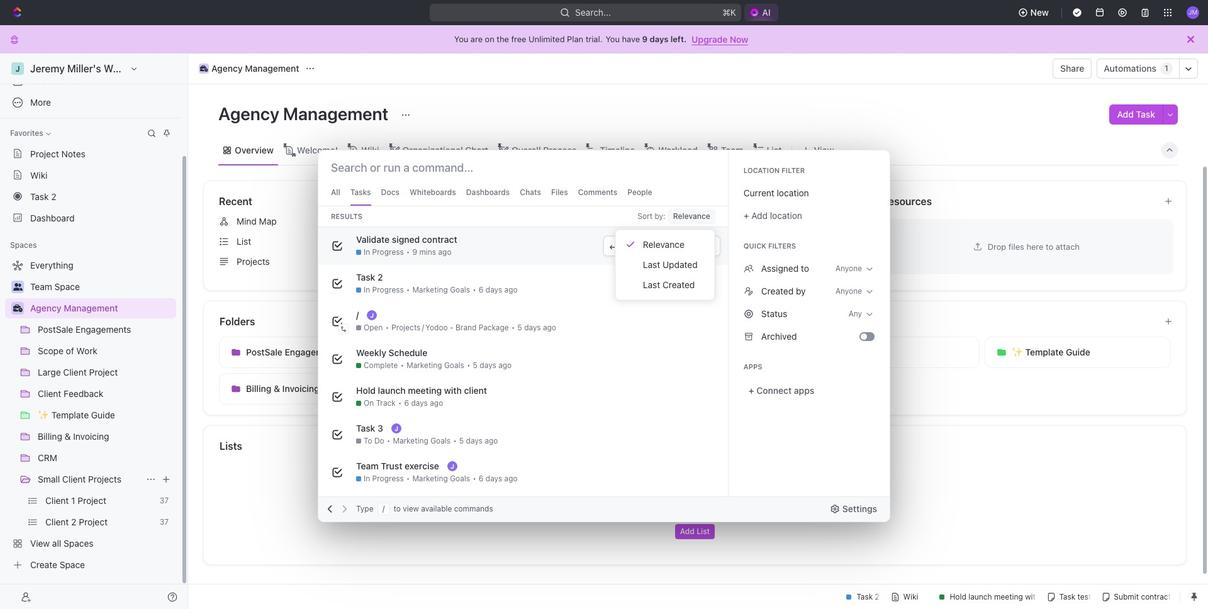 Task type: locate. For each thing, give the bounding box(es) containing it.
list link down results
[[214, 232, 519, 252]]

1 vertical spatial j
[[395, 425, 398, 433]]

1 see all from the left
[[485, 196, 509, 206]]

xqnvl image for created by
[[744, 286, 754, 297]]

projects right small
[[88, 474, 121, 485]]

see all down the filter at right top
[[799, 196, 823, 206]]

people
[[628, 188, 653, 197]]

1 horizontal spatial j
[[395, 425, 398, 433]]

in progress down trust
[[364, 474, 404, 484]]

2 xqnvl image from the top
[[744, 286, 754, 297]]

see
[[485, 196, 499, 206], [799, 196, 812, 206]]

in down projects link
[[364, 285, 370, 295]]

1 horizontal spatial /
[[383, 504, 385, 514]]

see down the filter at right top
[[799, 196, 812, 206]]

xqnvl image
[[744, 264, 754, 274], [744, 286, 754, 297]]

1 horizontal spatial list
[[697, 527, 710, 536]]

goals up exercise
[[431, 436, 451, 446]]

jeremy miller, , element for task 3
[[392, 424, 402, 434]]

share button
[[1053, 59, 1093, 79]]

you left 'are'
[[454, 34, 469, 44]]

1 vertical spatial wiki link
[[5, 165, 176, 185]]

dashboards up "favorites" button
[[30, 76, 79, 86]]

2 inside ‎task 2 link
[[51, 191, 56, 202]]

client right small
[[62, 474, 86, 485]]

1 down resource
[[594, 256, 598, 267]]

0 horizontal spatial 9
[[413, 247, 417, 257]]

1 all from the left
[[501, 196, 509, 206]]

1 vertical spatial last
[[643, 280, 661, 290]]

add down current
[[752, 210, 768, 221]]

a
[[632, 256, 637, 267]]

0 horizontal spatial ‎task 2
[[30, 191, 56, 202]]

created by
[[762, 286, 806, 297]]

1 vertical spatial 5
[[473, 361, 478, 370]]

5 for task 3
[[460, 436, 464, 446]]

here
[[1027, 241, 1044, 252]]

business time image
[[200, 65, 208, 72], [13, 305, 22, 312]]

add down no lists icon.
[[680, 527, 695, 536]]

tree
[[5, 256, 176, 575]]

list down no lists icon.
[[697, 527, 710, 536]]

to
[[1046, 241, 1054, 252], [801, 263, 810, 274], [364, 436, 372, 446], [394, 504, 401, 514]]

0 horizontal spatial 5
[[460, 436, 464, 446]]

‎task 2 for validate signed contract
[[356, 272, 383, 283]]

2 up dashboard
[[51, 191, 56, 202]]

last right a
[[643, 259, 661, 270]]

docs right the tasks
[[381, 188, 400, 197]]

untitled link
[[545, 212, 850, 232]]

settings button
[[825, 499, 885, 519]]

0 horizontal spatial add
[[680, 527, 695, 536]]

‎task 2 inside sidebar navigation
[[30, 191, 56, 202]]

in progress for signed
[[364, 247, 404, 257]]

0 horizontal spatial list link
[[214, 232, 519, 252]]

progress down projects link
[[372, 285, 404, 295]]

sidebar navigation
[[0, 54, 188, 609]]

1 vertical spatial agency
[[218, 103, 279, 124]]

0 vertical spatial client
[[568, 256, 592, 267]]

scope of work
[[438, 347, 499, 358]]

welcome! link
[[295, 141, 338, 159]]

2 vertical spatial 5
[[460, 436, 464, 446]]

overall process link
[[509, 141, 577, 159]]

anyone for assigned to
[[836, 264, 863, 273]]

marketing
[[413, 285, 448, 295], [407, 361, 442, 370], [393, 436, 429, 446], [413, 474, 448, 484]]

last for last created
[[643, 280, 661, 290]]

in progress for 2
[[364, 285, 404, 295]]

5 for /
[[518, 323, 522, 332]]

client 1 project a scope of work
[[568, 256, 700, 267]]

small
[[38, 474, 60, 485]]

0 vertical spatial ‎task
[[30, 191, 49, 202]]

1 horizontal spatial team
[[721, 144, 744, 155]]

/
[[356, 310, 359, 320], [422, 323, 424, 332], [383, 504, 385, 514]]

tree inside sidebar navigation
[[5, 256, 176, 575]]

timeline link
[[598, 141, 635, 159]]

1 vertical spatial dashboards
[[466, 188, 510, 197]]

9 left mins
[[413, 247, 417, 257]]

all right current location
[[814, 196, 823, 206]]

whiteboards
[[410, 188, 456, 197]]

2 horizontal spatial add
[[1118, 109, 1135, 120]]

add down automations
[[1118, 109, 1135, 120]]

5 days ago up the scope of work button
[[518, 323, 557, 332]]

0 horizontal spatial dashboards
[[30, 76, 79, 86]]

1 vertical spatial list link
[[214, 232, 519, 252]]

xqnvl image for assigned to
[[744, 264, 754, 274]]

1 horizontal spatial client
[[568, 256, 592, 267]]

team
[[721, 144, 744, 155], [356, 461, 379, 472]]

map
[[259, 216, 277, 227]]

progress down trust
[[372, 474, 404, 484]]

on inside the you are on the free unlimited plan trial. you have 9 days left. upgrade now
[[485, 34, 495, 44]]

0 vertical spatial in
[[364, 247, 370, 257]]

status
[[762, 309, 788, 319]]

to view available commands
[[394, 504, 493, 514]]

0 vertical spatial progress
[[372, 247, 404, 257]]

j right exercise
[[451, 463, 455, 470]]

jeremy miller, , element right 3
[[392, 424, 402, 434]]

see left chats
[[485, 196, 499, 206]]

1 see all button from the left
[[480, 194, 514, 209]]

of up last created
[[668, 256, 676, 267]]

0 vertical spatial in progress
[[364, 247, 404, 257]]

relevance up resource management link
[[673, 212, 711, 221]]

team link
[[719, 141, 744, 159]]

wiki up search or run a command… "text box"
[[362, 144, 379, 155]]

1 in from the top
[[364, 247, 370, 257]]

0 vertical spatial 5
[[518, 323, 522, 332]]

0 vertical spatial agency management
[[212, 63, 299, 74]]

1 horizontal spatial on
[[485, 34, 495, 44]]

2 horizontal spatial j
[[451, 463, 455, 470]]

1 vertical spatial +
[[749, 385, 755, 396]]

created down updated at right
[[663, 280, 695, 290]]

on down hold
[[364, 399, 374, 408]]

/ left yodoo
[[422, 323, 424, 332]]

0 horizontal spatial you
[[454, 34, 469, 44]]

projects for projects
[[237, 256, 270, 267]]

location down the filter at right top
[[777, 188, 810, 198]]

1 progress from the top
[[372, 247, 404, 257]]

dashboards left chats
[[466, 188, 510, 197]]

0 horizontal spatial list
[[237, 236, 251, 247]]

untitled
[[568, 216, 600, 227]]

0 vertical spatial work
[[679, 256, 700, 267]]

by:
[[655, 212, 666, 221]]

0 vertical spatial agency
[[212, 63, 243, 74]]

2 vertical spatial client
[[62, 474, 86, 485]]

2 see all from the left
[[799, 196, 823, 206]]

jeremy miller, , element for /
[[367, 310, 377, 320]]

2 vertical spatial in progress
[[364, 474, 404, 484]]

6 down launch
[[405, 399, 409, 408]]

created down the assigned
[[762, 286, 794, 297]]

favorites
[[10, 128, 43, 138]]

trust
[[381, 461, 403, 472]]

see all
[[485, 196, 509, 206], [799, 196, 823, 206]]

task inside button
[[1137, 109, 1156, 120]]

2 vertical spatial projects
[[88, 474, 121, 485]]

1 vertical spatial task
[[356, 423, 375, 434]]

/ right the type
[[383, 504, 385, 514]]

list down mind
[[237, 236, 251, 247]]

small client projects link
[[38, 470, 141, 490]]

0 horizontal spatial see all
[[485, 196, 509, 206]]

postsale engagements
[[246, 347, 342, 358]]

‎task 2 for wiki
[[30, 191, 56, 202]]

1 xqnvl image from the top
[[744, 264, 754, 274]]

client for client 1 project a scope of work
[[568, 256, 592, 267]]

timeline
[[600, 144, 635, 155]]

5 days ago up crm button
[[473, 361, 512, 370]]

‎task for validate signed contract
[[356, 272, 375, 283]]

in
[[364, 247, 370, 257], [364, 285, 370, 295], [364, 474, 370, 484]]

docs
[[381, 188, 400, 197], [550, 196, 575, 207]]

dashboard
[[30, 212, 75, 223]]

0 horizontal spatial on
[[364, 399, 374, 408]]

signed
[[392, 234, 420, 245]]

0 vertical spatial j
[[370, 312, 374, 319]]

j up the open in the bottom of the page
[[370, 312, 374, 319]]

client inside button
[[821, 347, 845, 358]]

guide
[[1067, 347, 1091, 358]]

workload link
[[656, 141, 698, 159]]

✨ template guide button
[[985, 337, 1172, 368]]

see all left chats
[[485, 196, 509, 206]]

1 horizontal spatial 9
[[643, 34, 648, 44]]

1 horizontal spatial see
[[799, 196, 812, 206]]

any
[[849, 309, 863, 319]]

resources button
[[882, 194, 1155, 209]]

2 vertical spatial jeremy miller, , element
[[448, 462, 458, 472]]

0 horizontal spatial /
[[356, 310, 359, 320]]

in progress
[[364, 247, 404, 257], [364, 285, 404, 295], [364, 474, 404, 484]]

scope down projects / yodoo - brand package on the left bottom of page
[[438, 347, 464, 358]]

3 in from the top
[[364, 474, 370, 484]]

small client projects
[[38, 474, 121, 485]]

6 up commands
[[479, 474, 484, 484]]

1 vertical spatial 5 days ago
[[473, 361, 512, 370]]

jeremy miller, , element
[[367, 310, 377, 320], [392, 424, 402, 434], [448, 462, 458, 472]]

in for ‎task
[[364, 285, 370, 295]]

j for team trust exercise
[[451, 463, 455, 470]]

add for add task
[[1118, 109, 1135, 120]]

agency management inside tree
[[30, 303, 118, 314]]

0 vertical spatial ‎task 2
[[30, 191, 56, 202]]

quick filters
[[744, 242, 797, 250]]

agency
[[212, 63, 243, 74], [218, 103, 279, 124], [30, 303, 61, 314]]

9 right have
[[643, 34, 648, 44]]

1 horizontal spatial task
[[1137, 109, 1156, 120]]

available
[[421, 504, 452, 514]]

2 vertical spatial add
[[680, 527, 695, 536]]

1 horizontal spatial dashboards
[[466, 188, 510, 197]]

2 vertical spatial j
[[451, 463, 455, 470]]

2 in from the top
[[364, 285, 370, 295]]

apps
[[744, 363, 763, 371]]

2 anyone from the top
[[836, 286, 863, 296]]

0 vertical spatial business time image
[[200, 65, 208, 72]]

j for /
[[370, 312, 374, 319]]

do
[[375, 436, 385, 446]]

you left have
[[606, 34, 620, 44]]

2 vertical spatial agency
[[30, 303, 61, 314]]

client down resource
[[568, 256, 592, 267]]

weekly schedule
[[356, 348, 428, 358]]

last updated
[[643, 259, 698, 270]]

of inside button
[[466, 347, 475, 358]]

process
[[544, 144, 577, 155]]

+ add location
[[744, 210, 803, 221]]

mins
[[420, 247, 436, 257]]

6 days ago up package at the bottom left of the page
[[479, 285, 518, 295]]

2 in progress from the top
[[364, 285, 404, 295]]

+ connect apps
[[749, 385, 815, 396]]

1 vertical spatial ‎task 2
[[356, 272, 383, 283]]

dashboards inside dashboards link
[[30, 76, 79, 86]]

0 vertical spatial task
[[1137, 109, 1156, 120]]

in progress down projects link
[[364, 285, 404, 295]]

2 last from the top
[[643, 280, 661, 290]]

1 vertical spatial agency management link
[[30, 298, 174, 319]]

marketing down 9 mins ago
[[413, 285, 448, 295]]

view
[[403, 504, 419, 514]]

3 progress from the top
[[372, 474, 404, 484]]

1 horizontal spatial projects
[[237, 256, 270, 267]]

5 days ago for task 3
[[460, 436, 498, 446]]

0 horizontal spatial business time image
[[13, 305, 22, 312]]

1 horizontal spatial project
[[600, 256, 629, 267]]

1 horizontal spatial wiki
[[362, 144, 379, 155]]

2 down validate
[[378, 272, 383, 283]]

‎task inside sidebar navigation
[[30, 191, 49, 202]]

‎task
[[30, 191, 49, 202], [356, 272, 375, 283]]

team for team
[[721, 144, 744, 155]]

0 vertical spatial team
[[721, 144, 744, 155]]

task down automations
[[1137, 109, 1156, 120]]

‎task 2 up dashboard
[[30, 191, 56, 202]]

‎task 2 down validate
[[356, 272, 383, 283]]

0 horizontal spatial agency management link
[[30, 298, 174, 319]]

0 horizontal spatial j
[[370, 312, 374, 319]]

6
[[479, 285, 484, 295], [405, 399, 409, 408], [479, 474, 484, 484]]

0 vertical spatial 5 days ago
[[518, 323, 557, 332]]

5 right package at the bottom left of the page
[[518, 323, 522, 332]]

projects
[[237, 256, 270, 267], [392, 323, 421, 332], [88, 474, 121, 485]]

‎task 2 link
[[5, 186, 176, 207]]

location
[[777, 188, 810, 198], [771, 210, 803, 221]]

work down resource management link
[[679, 256, 700, 267]]

add
[[1118, 109, 1135, 120], [752, 210, 768, 221], [680, 527, 695, 536]]

1 horizontal spatial docs
[[550, 196, 575, 207]]

marketing down exercise
[[413, 474, 448, 484]]

3 in progress from the top
[[364, 474, 404, 484]]

progress down validate
[[372, 247, 404, 257]]

0 horizontal spatial client
[[62, 474, 86, 485]]

last down last updated
[[643, 280, 661, 290]]

6 days ago up commands
[[479, 474, 518, 484]]

location inside button
[[777, 188, 810, 198]]

5 days ago for /
[[518, 323, 557, 332]]

days down the scope of work on the bottom
[[480, 361, 497, 370]]

1 vertical spatial 6
[[405, 399, 409, 408]]

see all button left chats
[[480, 194, 514, 209]]

1 anyone from the top
[[836, 264, 863, 273]]

2 progress from the top
[[372, 285, 404, 295]]

management inside tree
[[64, 303, 118, 314]]

0 horizontal spatial scope
[[438, 347, 464, 358]]

‎task up dashboard
[[30, 191, 49, 202]]

2 vertical spatial 5 days ago
[[460, 436, 498, 446]]

0 vertical spatial dashboards
[[30, 76, 79, 86]]

1 vertical spatial project
[[600, 256, 629, 267]]

see all button for docs
[[794, 194, 828, 209]]

2 all from the left
[[814, 196, 823, 206]]

add for add list
[[680, 527, 695, 536]]

2 vertical spatial in
[[364, 474, 370, 484]]

1 see from the left
[[485, 196, 499, 206]]

last for last updated
[[643, 259, 661, 270]]

client left feedback
[[821, 347, 845, 358]]

marketing goals
[[413, 285, 470, 295], [407, 361, 465, 370], [393, 436, 451, 446], [413, 474, 470, 484]]

2 horizontal spatial projects
[[392, 323, 421, 332]]

1 vertical spatial projects
[[392, 323, 421, 332]]

1 last from the top
[[643, 259, 661, 270]]

0 vertical spatial projects
[[237, 256, 270, 267]]

archived
[[762, 331, 797, 342]]

‎task 2
[[30, 191, 56, 202], [356, 272, 383, 283]]

list inside button
[[697, 527, 710, 536]]

all left chats
[[501, 196, 509, 206]]

goals
[[450, 285, 470, 295], [444, 361, 465, 370], [431, 436, 451, 446], [450, 474, 470, 484]]

1 vertical spatial add
[[752, 210, 768, 221]]

0 vertical spatial /
[[356, 310, 359, 320]]

see for recent
[[485, 196, 499, 206]]

no lists icon. image
[[670, 456, 721, 507]]

2 see all button from the left
[[794, 194, 828, 209]]

by
[[796, 286, 806, 297]]

jeremy miller, , element right exercise
[[448, 462, 458, 472]]

1 vertical spatial /
[[422, 323, 424, 332]]

in down validate
[[364, 247, 370, 257]]

+ left connect
[[749, 385, 755, 396]]

1 horizontal spatial jeremy miller, , element
[[392, 424, 402, 434]]

1 vertical spatial 6 days ago
[[405, 399, 443, 408]]

0 horizontal spatial team
[[356, 461, 379, 472]]

1 horizontal spatial add
[[752, 210, 768, 221]]

work inside button
[[477, 347, 499, 358]]

0 vertical spatial 1
[[1165, 64, 1169, 73]]

tree containing agency management
[[5, 256, 176, 575]]

5 down with
[[460, 436, 464, 446]]

progress for 2
[[372, 285, 404, 295]]

projects inside tree
[[88, 474, 121, 485]]

1 vertical spatial list
[[237, 236, 251, 247]]

projects down mind map
[[237, 256, 270, 267]]

1 horizontal spatial agency management link
[[196, 61, 303, 76]]

postsale
[[246, 347, 283, 358]]

wiki
[[362, 144, 379, 155], [30, 170, 48, 180]]

0 vertical spatial xqnvl image
[[744, 264, 754, 274]]

2 see from the left
[[799, 196, 812, 206]]

see all button down the filter at right top
[[794, 194, 828, 209]]

days up the scope of work button
[[525, 323, 541, 332]]

project left a
[[600, 256, 629, 267]]

now
[[730, 34, 749, 44]]

0 horizontal spatial project
[[30, 148, 59, 159]]

xqnvl image down 'quick' at the right top of page
[[744, 264, 754, 274]]

6 up package at the bottom left of the page
[[479, 285, 484, 295]]

0 horizontal spatial all
[[501, 196, 509, 206]]

1 in progress from the top
[[364, 247, 404, 257]]

docs up untitled
[[550, 196, 575, 207]]

0 vertical spatial 2
[[51, 191, 56, 202]]

6 days ago down meeting
[[405, 399, 443, 408]]

upgrade now link
[[692, 34, 749, 44]]

1 vertical spatial in
[[364, 285, 370, 295]]

wiki link up the tasks
[[359, 141, 379, 159]]

project down "favorites" button
[[30, 148, 59, 159]]

2 you from the left
[[606, 34, 620, 44]]

xqnvl image
[[744, 309, 754, 319]]

relevance up last updated
[[643, 239, 685, 250]]

task left 3
[[356, 423, 375, 434]]

in up the type
[[364, 474, 370, 484]]

list
[[767, 144, 782, 155], [237, 236, 251, 247], [697, 527, 710, 536]]

wiki inside sidebar navigation
[[30, 170, 48, 180]]

2 for validate signed contract
[[378, 272, 383, 283]]

anyone
[[836, 264, 863, 273], [836, 286, 863, 296]]

days left left.
[[650, 34, 669, 44]]

project notes link
[[5, 144, 176, 164]]

0 vertical spatial anyone
[[836, 264, 863, 273]]

location down current location
[[771, 210, 803, 221]]

2 vertical spatial /
[[383, 504, 385, 514]]

2 horizontal spatial /
[[422, 323, 424, 332]]

1 vertical spatial client
[[821, 347, 845, 358]]

xqnvl image up xqnvl icon
[[744, 286, 754, 297]]

progress
[[372, 247, 404, 257], [372, 285, 404, 295], [372, 474, 404, 484]]

1 horizontal spatial business time image
[[200, 65, 208, 72]]

new
[[1031, 7, 1050, 18]]

wiki link up ‎task 2 link on the top left
[[5, 165, 176, 185]]

client
[[464, 385, 487, 396]]

/ up weekly
[[356, 310, 359, 320]]



Task type: describe. For each thing, give the bounding box(es) containing it.
search...
[[576, 7, 612, 18]]

Search or run a command… text field
[[331, 161, 486, 176]]

see for docs
[[799, 196, 812, 206]]

0 vertical spatial 6
[[479, 285, 484, 295]]

3
[[378, 423, 383, 434]]

0 vertical spatial of
[[668, 256, 676, 267]]

business time image inside agency management link
[[200, 65, 208, 72]]

validate signed contract
[[356, 234, 458, 245]]

commands
[[454, 504, 493, 514]]

2 vertical spatial 6
[[479, 474, 484, 484]]

overall process
[[512, 144, 577, 155]]

to right here
[[1046, 241, 1054, 252]]

overall
[[512, 144, 541, 155]]

client feedback button
[[794, 337, 980, 368]]

billing
[[246, 383, 272, 394]]

invoicing
[[282, 383, 320, 394]]

current location button
[[739, 183, 880, 203]]

assigned to
[[762, 263, 810, 274]]

sort
[[638, 212, 653, 221]]

marketing up exercise
[[393, 436, 429, 446]]

9 inside the you are on the free unlimited plan trial. you have 9 days left. upgrade now
[[643, 34, 648, 44]]

2 vertical spatial 6 days ago
[[479, 474, 518, 484]]

0 horizontal spatial created
[[663, 280, 695, 290]]

✨
[[1012, 347, 1024, 358]]

favorites button
[[5, 126, 56, 141]]

complete
[[364, 361, 398, 370]]

0 vertical spatial scope
[[640, 256, 666, 267]]

projects for projects / yodoo - brand package
[[392, 323, 421, 332]]

0 vertical spatial wiki link
[[359, 141, 379, 159]]

marketing goals down exercise
[[413, 474, 470, 484]]

see all button for recent
[[480, 194, 514, 209]]

upgrade
[[692, 34, 728, 44]]

marketing goals up yodoo
[[413, 285, 470, 295]]

overview
[[235, 144, 274, 155]]

billing & invoicing button
[[219, 373, 406, 405]]

you are on the free unlimited plan trial. you have 9 days left. upgrade now
[[454, 34, 749, 44]]

feedback
[[847, 347, 888, 358]]

1 vertical spatial location
[[771, 210, 803, 221]]

files
[[552, 188, 568, 197]]

dashboards link
[[5, 71, 176, 91]]

business time image inside tree
[[13, 305, 22, 312]]

crm button
[[411, 373, 597, 405]]

goals down the scope of work on the bottom
[[444, 361, 465, 370]]

1 vertical spatial 1
[[594, 256, 598, 267]]

scope inside button
[[438, 347, 464, 358]]

days down client
[[466, 436, 483, 446]]

billing & invoicing
[[246, 383, 320, 394]]

marketing goals up exercise
[[393, 436, 451, 446]]

mind map link
[[214, 212, 519, 232]]

days down hold launch meeting with client
[[411, 399, 428, 408]]

1 horizontal spatial 1
[[1165, 64, 1169, 73]]

add list button
[[675, 524, 715, 540]]

to left do
[[364, 436, 372, 446]]

1 horizontal spatial work
[[679, 256, 700, 267]]

‎task for wiki
[[30, 191, 49, 202]]

current location
[[744, 188, 810, 198]]

recent
[[219, 196, 252, 207]]

see all for docs
[[799, 196, 823, 206]]

0 vertical spatial agency management link
[[196, 61, 303, 76]]

progress for signed
[[372, 247, 404, 257]]

jkkwz image
[[744, 332, 754, 342]]

j for task 3
[[395, 425, 398, 433]]

launch
[[378, 385, 406, 396]]

all
[[331, 188, 340, 197]]

notes
[[61, 148, 85, 159]]

updated
[[663, 259, 698, 270]]

1 vertical spatial 9
[[413, 247, 417, 257]]

1 vertical spatial relevance
[[643, 239, 685, 250]]

share
[[1061, 63, 1085, 74]]

to do
[[364, 436, 385, 446]]

welcome!
[[297, 144, 338, 155]]

files
[[1009, 241, 1025, 252]]

connect
[[757, 385, 792, 396]]

lists
[[220, 441, 242, 452]]

0 vertical spatial 6 days ago
[[479, 285, 518, 295]]

1 vertical spatial agency management
[[218, 103, 393, 124]]

unlimited
[[529, 34, 565, 44]]

brand
[[456, 323, 477, 332]]

workload
[[659, 144, 698, 155]]

0 vertical spatial wiki
[[362, 144, 379, 155]]

with
[[444, 385, 462, 396]]

location filter
[[744, 166, 805, 174]]

anyone for created by
[[836, 286, 863, 296]]

project inside sidebar navigation
[[30, 148, 59, 159]]

9 mins ago
[[413, 247, 452, 257]]

&
[[274, 383, 280, 394]]

mind
[[237, 216, 257, 227]]

current
[[744, 188, 775, 198]]

automations
[[1105, 63, 1157, 74]]

0 vertical spatial list
[[767, 144, 782, 155]]

drop files here to attach
[[988, 241, 1080, 252]]

dashboard link
[[5, 208, 176, 228]]

schedule
[[389, 348, 428, 358]]

trial.
[[586, 34, 603, 44]]

2 for wiki
[[51, 191, 56, 202]]

see all for recent
[[485, 196, 509, 206]]

last created
[[643, 280, 695, 290]]

client for client feedback
[[821, 347, 845, 358]]

project notes
[[30, 148, 85, 159]]

validate
[[356, 234, 390, 245]]

marketing down schedule
[[407, 361, 442, 370]]

✨ template guide
[[1012, 347, 1091, 358]]

team trust exercise
[[356, 461, 439, 472]]

marketing goals up crm
[[407, 361, 465, 370]]

settings
[[843, 504, 878, 514]]

results
[[331, 212, 363, 220]]

1 horizontal spatial list link
[[765, 141, 782, 159]]

days up package at the bottom left of the page
[[486, 285, 503, 295]]

0 horizontal spatial wiki link
[[5, 165, 176, 185]]

0 vertical spatial relevance
[[673, 212, 711, 221]]

days inside the you are on the free unlimited plan trial. you have 9 days left. upgrade now
[[650, 34, 669, 44]]

0 horizontal spatial task
[[356, 423, 375, 434]]

all for recent
[[501, 196, 509, 206]]

goals up brand
[[450, 285, 470, 295]]

agency inside tree
[[30, 303, 61, 314]]

quick
[[744, 242, 767, 250]]

scope of work button
[[411, 337, 597, 368]]

new button
[[1013, 3, 1057, 23]]

days up commands
[[486, 474, 503, 484]]

the
[[497, 34, 509, 44]]

client inside tree
[[62, 474, 86, 485]]

package
[[479, 323, 509, 332]]

hold launch meeting with client
[[356, 385, 487, 396]]

drop
[[988, 241, 1007, 252]]

plan
[[567, 34, 584, 44]]

filters
[[769, 242, 797, 250]]

to left view on the left of page
[[394, 504, 401, 514]]

task 3
[[356, 423, 383, 434]]

jeremy miller, , element for team trust exercise
[[448, 462, 458, 472]]

0 horizontal spatial docs
[[381, 188, 400, 197]]

location
[[744, 166, 780, 174]]

overview link
[[232, 141, 274, 159]]

folders button
[[219, 314, 1155, 329]]

yodoo
[[426, 323, 448, 332]]

1 horizontal spatial created
[[762, 286, 794, 297]]

assigned
[[762, 263, 799, 274]]

+ for + connect apps
[[749, 385, 755, 396]]

1 vertical spatial on
[[364, 399, 374, 408]]

team for team trust exercise
[[356, 461, 379, 472]]

1 horizontal spatial 5
[[473, 361, 478, 370]]

projects link
[[214, 252, 519, 272]]

resource management link
[[545, 232, 850, 252]]

🤝
[[550, 257, 561, 266]]

+ for + add location
[[744, 210, 750, 221]]

contract
[[422, 234, 458, 245]]

goals up commands
[[450, 474, 470, 484]]

⌘k
[[723, 7, 737, 18]]

to up by
[[801, 263, 810, 274]]

all for docs
[[814, 196, 823, 206]]

folders
[[220, 316, 255, 327]]

1 you from the left
[[454, 34, 469, 44]]

in for validate
[[364, 247, 370, 257]]

hold
[[356, 385, 376, 396]]



Task type: vqa. For each thing, say whether or not it's contained in the screenshot.
bottommost the do
no



